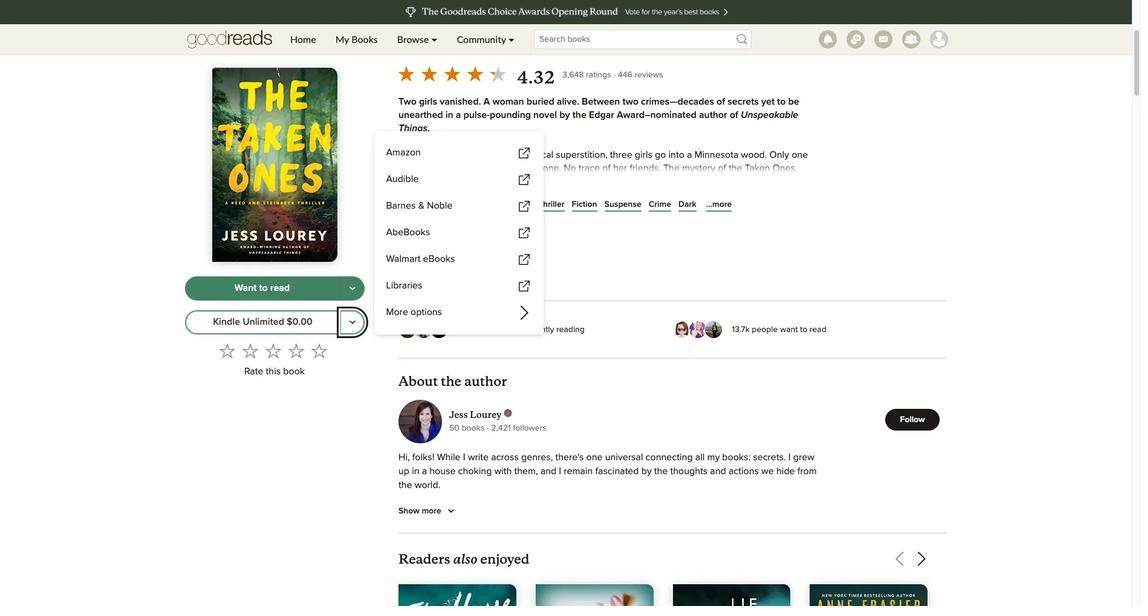 Task type: locate. For each thing, give the bounding box(es) containing it.
2 people from the left
[[752, 325, 778, 334]]

mystery for mystery
[[435, 200, 465, 209]]

0 horizontal spatial thriller
[[538, 200, 565, 209]]

1 horizontal spatial an
[[475, 508, 486, 518]]

this
[[266, 367, 281, 376]]

rate this book element
[[185, 339, 365, 381]]

1 horizontal spatial people
[[752, 325, 778, 334]]

...more
[[707, 200, 732, 209]]

her left down at the left bottom of the page
[[399, 309, 413, 319]]

1 horizontal spatial from
[[798, 467, 817, 476]]

0 vertical spatial read
[[271, 283, 290, 293]]

a down grim,
[[577, 522, 582, 532]]

0 vertical spatial one
[[792, 150, 808, 159]]

1 vertical spatial from
[[798, 467, 817, 476]]

the down the present,
[[660, 296, 674, 305]]

my left tedx
[[709, 508, 722, 518]]

batch
[[547, 592, 571, 601]]

13.7k
[[732, 325, 750, 334]]

goodreads author image
[[504, 409, 513, 417]]

1 horizontal spatial are
[[508, 325, 520, 334]]

2 vertical spatial are
[[463, 606, 476, 606]]

in up book,
[[699, 508, 707, 518]]

0 horizontal spatial girls
[[419, 97, 437, 106]]

2 vertical spatial taken
[[725, 296, 750, 305]]

a inside as van and harry connect the crimes of the past and the present, van struggles with memories of her own nightmarish childhood—and the fear that uncovering the truth of the taken ones will lead her down a path from which she, too, may never return.
[[441, 309, 446, 319]]

vote now in the opening round of the 2023 goodreads choice awards image
[[126, 0, 1006, 24]]

in down first published september 19, 2023
[[455, 256, 462, 266]]

rating 4.32 out of 5 image
[[395, 62, 510, 85]]

currently
[[522, 325, 554, 334]]

▾ inside browse ▾ link
[[432, 33, 438, 45]]

hide
[[777, 467, 795, 476]]

foster left the puppies,
[[710, 592, 734, 601]]

fiction
[[572, 200, 597, 209]]

0 horizontal spatial case
[[432, 256, 452, 266]]

crimes—decades
[[641, 97, 714, 106]]

0 vertical spatial that
[[591, 296, 607, 305]]

1 horizontal spatial read
[[810, 325, 827, 334]]

0 vertical spatial show more
[[399, 181, 442, 189]]

332
[[399, 224, 413, 233]]

house
[[430, 467, 456, 476]]

1 horizontal spatial also
[[771, 550, 789, 560]]

0 vertical spatial jess lourey link
[[399, 38, 486, 55]]

0 vertical spatial something
[[591, 243, 636, 252]]

about
[[672, 508, 697, 518]]

by inside hi, folks! while i write across genres, there's one universal connecting all my books: secrets. i grew up in a house choking with them, and i remain fascinated by the thoughts and actions we hide from the world.
[[642, 467, 652, 476]]

2 show more button from the top
[[399, 504, 458, 519]]

0 horizontal spatial from
[[470, 309, 489, 319]]

and inside summer 2022: cold case detective van reed and forensic scientist harry steinbeck are assigned a disturbing homicide—a woman buried alive, clutching a heart charm necklace belonging to one of the vanished girls. van follows her gut. harry trusts in facts. their common ground is the need to catch a killer before he kills again. they have something else in common: each has ties to the original case in ways they're reluctant to share.
[[594, 203, 610, 213]]

jess lourey
[[399, 38, 471, 54], [450, 409, 502, 420]]

2 vertical spatial ones
[[753, 296, 775, 305]]

my inside hi, folks! while i write across genres, there's one universal connecting all my books: secrets. i grew up in a house choking with them, and i remain fascinated by the thoughts and actions we hide from the world.
[[708, 453, 720, 462]]

are inside summer 2022: cold case detective van reed and forensic scientist harry steinbeck are assigned a disturbing homicide—a woman buried alive, clutching a heart charm necklace belonging to one of the vanished girls. van follows her gut. harry trusts in facts. their common ground is the need to catch a killer before he kills again. they have something else in common: each has ties to the original case in ways they're reluctant to share.
[[756, 203, 770, 213]]

rate
[[245, 367, 264, 376]]

that down speak at bottom right
[[650, 522, 666, 532]]

0 vertical spatial show more button
[[399, 178, 458, 192]]

show for my beginnings as an author were pretty grim, something i speak about in my tedx talk (
[[399, 507, 420, 515]]

1 people from the left
[[480, 325, 506, 334]]

book cover image
[[399, 584, 517, 606], [536, 584, 654, 606], [673, 584, 791, 606], [810, 584, 928, 606]]

0 horizontal spatial mystery
[[435, 200, 465, 209]]

are up belonging
[[756, 203, 770, 213]]

into
[[669, 150, 685, 159]]

connect
[[475, 282, 509, 292]]

show up (
[[399, 507, 420, 515]]

1 horizontal spatial harry
[[564, 229, 587, 239]]

0 vertical spatial jess
[[399, 38, 424, 54]]

that
[[591, 296, 607, 305], [650, 522, 666, 532]]

unearthed
[[399, 110, 443, 120]]

as
[[399, 282, 410, 292]]

the down alive. on the top of page
[[573, 110, 587, 120]]

1 vertical spatial &
[[448, 275, 453, 283]]

1 vertical spatial read
[[810, 325, 827, 334]]

0 horizontal spatial ▾
[[432, 33, 438, 45]]

world.
[[415, 480, 441, 490]]

4 book cover image from the left
[[810, 584, 928, 606]]

lourey
[[427, 38, 471, 54], [470, 409, 502, 420]]

show more button down out. at the left top
[[399, 178, 458, 192]]

i inside ). i've come a long way since that first book, and i'm proud to call myself an amazon charts bestselling, edgar-nominated, itw thriller and anthony award-winning author of nonfiction, children's books, ya adventure, magical realism, and crime fiction. i also love to teach creative writing in international workshops.
[[766, 550, 769, 560]]

fear inside 'summer 1980: with no fear of a local superstition, three girls go into a minnesota wood. only one comes out. dead silent. memory gone. no trace of her friends. the mystery of the taken ones captures the nation.'
[[497, 150, 513, 159]]

only
[[770, 150, 790, 159]]

2 summer from the top
[[399, 203, 434, 213]]

one inside 'summer 1980: with no fear of a local superstition, three girls go into a minnesota wood. only one comes out. dead silent. memory gone. no trace of her friends. the mystery of the taken ones captures the nation.'
[[792, 150, 808, 159]]

1 vertical spatial taken
[[745, 163, 770, 173]]

2 horizontal spatial are
[[756, 203, 770, 213]]

actions
[[729, 467, 759, 476]]

1 vertical spatial my
[[709, 508, 722, 518]]

1 horizontal spatial jess
[[450, 409, 468, 420]]

50 books
[[450, 424, 485, 432]]

1 vertical spatial something
[[592, 508, 637, 518]]

people for 13.7k
[[752, 325, 778, 334]]

2 book cover image from the left
[[536, 584, 654, 606]]

those
[[399, 606, 422, 606]]

gut.
[[545, 229, 561, 239]]

1 horizontal spatial foster
[[710, 592, 734, 601]]

0 vertical spatial an
[[475, 508, 486, 518]]

rate 2 out of 5 image
[[242, 343, 258, 359]]

talk
[[749, 508, 766, 518]]

noble
[[427, 201, 453, 211]]

my left the books
[[336, 33, 349, 45]]

of up find
[[573, 592, 581, 601]]

1 vertical spatial show more button
[[399, 504, 458, 519]]

follows
[[497, 229, 526, 239]]

i inside my beginnings as an author were pretty grim, something i speak about in my tedx talk (
[[640, 508, 642, 518]]

an right as
[[475, 508, 486, 518]]

come
[[551, 522, 574, 532]]

None search field
[[525, 30, 762, 49]]

one right only
[[792, 150, 808, 159]]

author left were
[[488, 508, 516, 518]]

2 show from the top
[[399, 507, 420, 515]]

lourey up rating 4.32 out of 5 'image'
[[427, 38, 471, 54]]

i left live at the left bottom
[[399, 592, 401, 601]]

1 horizontal spatial girls
[[635, 150, 653, 159]]

more down kittens
[[609, 606, 631, 606]]

i up since
[[640, 508, 642, 518]]

summer inside summer 2022: cold case detective van reed and forensic scientist harry steinbeck are assigned a disturbing homicide—a woman buried alive, clutching a heart charm necklace belonging to one of the vanished girls. van follows her gut. harry trusts in facts. their common ground is the need to catch a killer before he kills again. they have something else in common: each has ties to the original case in ways they're reluctant to share.
[[399, 203, 434, 213]]

else
[[638, 243, 656, 252]]

buried inside summer 2022: cold case detective van reed and forensic scientist harry steinbeck are assigned a disturbing homicide—a woman buried alive, clutching a heart charm necklace belonging to one of the vanished girls. van follows her gut. harry trusts in facts. their common ground is the need to catch a killer before he kills again. they have something else in common: each has ties to the original case in ways they're reluctant to share.
[[531, 216, 559, 226]]

1 show more button from the top
[[399, 178, 458, 192]]

1 horizontal spatial the
[[664, 163, 680, 173]]

2 vertical spatial more
[[609, 606, 631, 606]]

struggles
[[696, 282, 735, 292]]

show for summer 1980: with no fear of a local superstition, three girls go into a minnesota wood. only one comes out. dead silent. memory gone. no trace of her friends. the mystery of the taken ones captures the nation.
[[399, 181, 420, 189]]

bestselling,
[[509, 536, 557, 546]]

1 vertical spatial show
[[399, 507, 420, 515]]

▾ for browse ▾
[[432, 33, 438, 45]]

community
[[457, 33, 506, 45]]

with down across
[[495, 467, 512, 476]]

0 vertical spatial my
[[336, 33, 349, 45]]

2 vertical spatial harry
[[449, 282, 472, 292]]

go
[[655, 150, 666, 159]]

▾ inside community ▾ link
[[509, 33, 515, 45]]

1,607 people are currently reading
[[458, 325, 585, 334]]

rotating
[[512, 592, 544, 601]]

nightmarish
[[436, 296, 485, 305]]

assigned
[[772, 203, 810, 213]]

show more button for 1980:
[[399, 178, 458, 192]]

1 vertical spatial my
[[399, 508, 411, 518]]

2 vertical spatial with
[[484, 592, 502, 601]]

0 vertical spatial more
[[422, 181, 442, 189]]

of up memory
[[516, 150, 524, 159]]

amazon up nonfiction,
[[442, 536, 476, 546]]

audible
[[387, 174, 419, 184]]

1 vertical spatial summer
[[399, 203, 434, 213]]

nonfiction,
[[439, 550, 483, 560]]

the up may
[[556, 296, 570, 305]]

no
[[564, 163, 576, 173]]

something inside summer 2022: cold case detective van reed and forensic scientist harry steinbeck are assigned a disturbing homicide—a woman buried alive, clutching a heart charm necklace belonging to one of the vanished girls. van follows her gut. harry trusts in facts. their common ground is the need to catch a killer before he kills again. they have something else in common: each has ties to the original case in ways they're reluctant to share.
[[591, 243, 636, 252]]

past
[[585, 282, 603, 292]]

in inside my beginnings as an author were pretty grim, something i speak about in my tedx talk (
[[699, 508, 707, 518]]

0 vertical spatial fear
[[497, 150, 513, 159]]

more down world. on the left bottom of the page
[[422, 507, 442, 515]]

jess lourey up books on the bottom of page
[[450, 409, 502, 420]]

1 vertical spatial amazon
[[442, 536, 476, 546]]

harry inside as van and harry connect the crimes of the past and the present, van struggles with memories of her own nightmarish childhood—and the fear that uncovering the truth of the taken ones will lead her down a path from which she, too, may never return.
[[449, 282, 472, 292]]

1 vertical spatial show more
[[399, 507, 442, 515]]

fear up never
[[572, 296, 589, 305]]

to inside two girls vanished. a woman buried alive. between two crimes—decades of secrets yet to be unearthed in a pulse-pounding novel by the edgar award–nominated author of
[[778, 97, 786, 106]]

1 vertical spatial by
[[642, 467, 652, 476]]

0 vertical spatial summer
[[399, 150, 434, 159]]

summer inside 'summer 1980: with no fear of a local superstition, three girls go into a minnesota wood. only one comes out. dead silent. memory gone. no trace of her friends. the mystery of the taken ones captures the nation.'
[[399, 150, 434, 159]]

1 horizontal spatial amazon
[[442, 536, 476, 546]]

1 vertical spatial one
[[784, 216, 800, 226]]

the right about
[[441, 373, 462, 390]]

and left crime
[[692, 550, 708, 560]]

lourey for goodreads author image on the top of the page
[[427, 38, 471, 54]]

to inside button
[[260, 283, 268, 293]]

i down award-
[[766, 550, 769, 560]]

jess lourey up rating 4.32 out of 5 'image'
[[399, 38, 471, 54]]

abebooks
[[387, 228, 431, 237]]

and up clutching
[[594, 203, 610, 213]]

case right cold
[[487, 203, 506, 213]]

with inside hi, folks! while i write across genres, there's one universal connecting all my books: secrets. i grew up in a house choking with them, and i remain fascinated by the thoughts and actions we hide from the world.
[[495, 467, 512, 476]]

jess lourey link up rating 4.32 out of 5 'image'
[[399, 38, 486, 55]]

walmart ebooks
[[387, 254, 456, 264]]

goobers
[[425, 606, 460, 606]]

the down wood. at the top right of page
[[729, 163, 743, 173]]

i've
[[534, 522, 548, 532]]

taken
[[450, 2, 521, 31], [745, 163, 770, 173], [725, 296, 750, 305]]

1 vertical spatial jess
[[450, 409, 468, 420]]

1 mystery from the left
[[435, 200, 465, 209]]

0 vertical spatial case
[[487, 203, 506, 213]]

the up childhood—and
[[511, 282, 525, 292]]

rating 0 out of 5 group
[[216, 339, 331, 362]]

with up lot
[[484, 592, 502, 601]]

community ▾
[[457, 33, 515, 45]]

a right into
[[687, 150, 692, 159]]

author down crimes—decades
[[699, 110, 728, 120]]

0 vertical spatial harry
[[686, 203, 709, 213]]

0 vertical spatial girls
[[419, 97, 437, 106]]

0 horizontal spatial an
[[429, 536, 439, 546]]

the down into
[[664, 163, 680, 173]]

amazon inside button
[[387, 148, 421, 157]]

0 horizontal spatial my
[[336, 33, 349, 45]]

they
[[545, 243, 566, 252]]

0 vertical spatial by
[[560, 110, 570, 120]]

in inside two girls vanished. a woman buried alive. between two crimes—decades of secrets yet to be unearthed in a pulse-pounding novel by the edgar award–nominated author of
[[446, 110, 454, 120]]

(and
[[641, 592, 660, 601]]

0 vertical spatial buried
[[527, 97, 555, 106]]

1 horizontal spatial &
[[448, 275, 453, 283]]

one down assigned
[[784, 216, 800, 226]]

foster up out
[[584, 592, 608, 601]]

taken inside as van and harry connect the crimes of the past and the present, van struggles with memories of her own nightmarish childhood—and the fear that uncovering the truth of the taken ones will lead her down a path from which she, too, may never return.
[[725, 296, 750, 305]]

also inside ). i've come a long way since that first book, and i'm proud to call myself an amazon charts bestselling, edgar-nominated, itw thriller and anthony award-winning author of nonfiction, children's books, ya adventure, magical realism, and crime fiction. i also love to teach creative writing in international workshops.
[[771, 550, 789, 560]]

girls inside 'summer 1980: with no fear of a local superstition, three girls go into a minnesota wood. only one comes out. dead silent. memory gone. no trace of her friends. the mystery of the taken ones captures the nation.'
[[635, 150, 653, 159]]

0 horizontal spatial kindle
[[213, 317, 241, 327]]

1 vertical spatial with
[[495, 467, 512, 476]]

a down vanished.
[[456, 110, 461, 120]]

pretty
[[542, 508, 566, 518]]

1 horizontal spatial by
[[642, 467, 652, 476]]

her down the as
[[399, 296, 413, 305]]

friends.
[[630, 163, 661, 173]]

her down the three
[[613, 163, 627, 173]]

one up the remain
[[587, 453, 603, 462]]

van up he at the top
[[478, 229, 494, 239]]

summer up "comes" on the left of page
[[399, 150, 434, 159]]

0 horizontal spatial fear
[[497, 150, 513, 159]]

my right all
[[708, 453, 720, 462]]

0 vertical spatial &
[[419, 201, 425, 211]]

amazon up "comes" on the left of page
[[387, 148, 421, 157]]

1 vertical spatial ones
[[773, 163, 796, 173]]

the up browse ▾
[[399, 2, 444, 31]]

gone.
[[537, 163, 561, 173]]

and up own
[[431, 282, 447, 292]]

first published september 19, 2023
[[399, 243, 530, 251]]

0 vertical spatial with
[[737, 282, 755, 292]]

read inside button
[[271, 283, 290, 293]]

1 horizontal spatial that
[[650, 522, 666, 532]]

facts.
[[625, 229, 647, 239]]

need
[[772, 229, 794, 239]]

home image
[[188, 24, 272, 54]]

people down which
[[480, 325, 506, 334]]

show more
[[399, 181, 442, 189], [399, 507, 442, 515]]

van up truth
[[677, 282, 693, 292]]

0 horizontal spatial jess
[[399, 38, 424, 54]]

in down children's
[[492, 564, 499, 574]]

0 horizontal spatial harry
[[449, 282, 472, 292]]

a left path at left bottom
[[441, 309, 446, 319]]

1 foster from the left
[[584, 592, 608, 601]]

the up uncovering
[[624, 282, 638, 292]]

show more button down world. on the left bottom of the page
[[399, 504, 458, 519]]

her up the again.
[[529, 229, 543, 239]]

2 show more from the top
[[399, 507, 442, 515]]

no
[[483, 150, 494, 159]]

1 show more from the top
[[399, 181, 442, 189]]

0 horizontal spatial that
[[591, 296, 607, 305]]

mystery for mystery thriller
[[506, 200, 536, 209]]

harry up nightmarish
[[449, 282, 472, 292]]

more down out. at the left top
[[422, 181, 442, 189]]

0 vertical spatial amazon
[[387, 148, 421, 157]]

1 vertical spatial buried
[[531, 216, 559, 226]]

1 summer from the top
[[399, 150, 434, 159]]

my inside my beginnings as an author were pretty grim, something i speak about in my tedx talk (
[[399, 508, 411, 518]]

man
[[792, 592, 810, 601]]

2 mystery from the left
[[506, 200, 536, 209]]

0 horizontal spatial read
[[271, 283, 290, 293]]

2 ▾ from the left
[[509, 33, 515, 45]]

taken down struggles
[[725, 296, 750, 305]]

1 vertical spatial an
[[429, 536, 439, 546]]

people right "13.7k"
[[752, 325, 778, 334]]

ones inside 'summer 1980: with no fear of a local superstition, three girls go into a minnesota wood. only one comes out. dead silent. memory gone. no trace of her friends. the mystery of the taken ones captures the nation.'
[[773, 163, 796, 173]]

woman
[[493, 97, 524, 106], [498, 216, 529, 226]]

thriller up realism,
[[656, 536, 685, 546]]

children's
[[486, 550, 526, 560]]

2 horizontal spatial harry
[[686, 203, 709, 213]]

1 vertical spatial that
[[650, 522, 666, 532]]

1 ▾ from the left
[[432, 33, 438, 45]]

puppies,
[[736, 592, 773, 601]]

award–nominated
[[617, 110, 697, 120]]

0 vertical spatial the
[[399, 2, 444, 31]]

book details & editions button
[[399, 272, 502, 286]]

are inside the i live in minneapolis with a rotating batch of foster kittens (and occasional foster puppies, but man those goobers are a lot of work). you can find out more at jessicalourey.com.
[[463, 606, 476, 606]]

ones inside as van and harry connect the crimes of the past and the present, van struggles with memories of her own nightmarish childhood—and the fear that uncovering the truth of the taken ones will lead her down a path from which she, too, may never return.
[[753, 296, 775, 305]]

book title: the taken ones element
[[399, 2, 585, 31]]

0 horizontal spatial people
[[480, 325, 506, 334]]

something inside my beginnings as an author were pretty grim, something i speak about in my tedx talk (
[[592, 508, 637, 518]]

from up 1,607
[[470, 309, 489, 319]]

home link
[[281, 24, 326, 54]]

i down there's
[[559, 467, 562, 476]]

0 vertical spatial show
[[399, 181, 420, 189]]

about
[[399, 373, 438, 390]]

jess up 50
[[450, 409, 468, 420]]

show more up (
[[399, 507, 442, 515]]

a down folks!
[[422, 467, 427, 476]]

1 horizontal spatial kindle
[[442, 224, 466, 233]]

ya
[[559, 550, 571, 560]]

3,648 ratings and 446 reviews figure
[[563, 67, 663, 82]]

profile image for test dummy. image
[[931, 30, 949, 48]]

0 horizontal spatial amazon
[[387, 148, 421, 157]]

call
[[784, 522, 798, 532]]

0 vertical spatial woman
[[493, 97, 524, 106]]

comes
[[399, 163, 427, 173]]

grim,
[[569, 508, 590, 518]]

and up anthony in the right bottom of the page
[[712, 522, 728, 532]]

2022:
[[436, 203, 462, 213]]

van
[[551, 203, 567, 213], [478, 229, 494, 239], [412, 282, 428, 292], [677, 282, 693, 292]]

of down assigned
[[803, 216, 811, 226]]

jess for goodreads author icon
[[450, 409, 468, 420]]

occasional
[[662, 592, 707, 601]]

0 horizontal spatial &
[[419, 201, 425, 211]]

author inside ). i've come a long way since that first book, and i'm proud to call myself an amazon charts bestselling, edgar-nominated, itw thriller and anthony award-winning author of nonfiction, children's books, ya adventure, magical realism, and crime fiction. i also love to teach creative writing in international workshops.
[[399, 550, 426, 560]]

0 vertical spatial lourey
[[427, 38, 471, 54]]

connecting
[[646, 453, 693, 462]]

.
[[428, 123, 430, 133]]

vanished.
[[440, 97, 481, 106]]

i
[[463, 453, 466, 462], [789, 453, 791, 462], [559, 467, 562, 476], [640, 508, 642, 518], [766, 550, 769, 560], [399, 592, 401, 601]]

0 horizontal spatial foster
[[584, 592, 608, 601]]

home
[[290, 33, 316, 45]]

return.
[[605, 309, 632, 319]]

top genres for this book element
[[399, 197, 947, 216]]

woman up follows in the top of the page
[[498, 216, 529, 226]]

fear right no
[[497, 150, 513, 159]]

1 horizontal spatial mystery
[[506, 200, 536, 209]]

harry up necklace
[[686, 203, 709, 213]]

an inside my beginnings as an author were pretty grim, something i speak about in my tedx talk (
[[475, 508, 486, 518]]

1 vertical spatial case
[[432, 256, 452, 266]]

1 vertical spatial thriller
[[656, 536, 685, 546]]

are down which
[[508, 325, 520, 334]]

her
[[613, 163, 627, 173], [529, 229, 543, 239], [399, 296, 413, 305], [399, 309, 413, 319]]

0 vertical spatial jess lourey
[[399, 38, 471, 54]]

0 vertical spatial thriller
[[538, 200, 565, 209]]

have
[[568, 243, 589, 252]]

that down past
[[591, 296, 607, 305]]

long
[[584, 522, 603, 532]]

in right live at the left bottom
[[421, 592, 428, 601]]

thriller inside 'mystery thriller' link
[[538, 200, 565, 209]]

1 vertical spatial more
[[422, 507, 442, 515]]

1 show from the top
[[399, 181, 420, 189]]

thriller up alive,
[[538, 200, 565, 209]]

books,
[[528, 550, 557, 560]]

dark
[[679, 200, 697, 209]]

446 reviews
[[618, 71, 663, 79]]

0 vertical spatial from
[[470, 309, 489, 319]]

of down secrets at the right top of page
[[730, 110, 739, 120]]

1 vertical spatial the
[[664, 163, 680, 173]]



Task type: vqa. For each thing, say whether or not it's contained in the screenshot.
top nonfiction link
no



Task type: describe. For each thing, give the bounding box(es) containing it.
and down book,
[[688, 536, 704, 546]]

want
[[780, 325, 798, 334]]

profile image for jess lourey. image
[[399, 400, 442, 444]]

in inside hi, folks! while i write across genres, there's one universal connecting all my books: secrets. i grew up in a house choking with them, and i remain fascinated by the thoughts and actions we hide from the world.
[[412, 467, 420, 476]]

beginnings
[[414, 508, 461, 518]]

fear inside as van and harry connect the crimes of the past and the present, van struggles with memories of her own nightmarish childhood—and the fear that uncovering the truth of the taken ones will lead her down a path from which she, too, may never return.
[[572, 296, 589, 305]]

silent.
[[473, 163, 498, 173]]

pulse-
[[464, 110, 490, 120]]

can
[[557, 606, 572, 606]]

buried inside two girls vanished. a woman buried alive. between two crimes—decades of secrets yet to be unearthed in a pulse-pounding novel by the edgar award–nominated author of
[[527, 97, 555, 106]]

work).
[[510, 606, 536, 606]]

may
[[558, 309, 575, 319]]

from inside as van and harry connect the crimes of the past and the present, van struggles with memories of her own nightmarish childhood—and the fear that uncovering the truth of the taken ones will lead her down a path from which she, too, may never return.
[[470, 309, 489, 319]]

amazon inside ). i've come a long way since that first book, and i'm proud to call myself an amazon charts bestselling, edgar-nominated, itw thriller and anthony award-winning author of nonfiction, children's books, ya adventure, magical realism, and crime fiction. i also love to teach creative writing in international workshops.
[[442, 536, 476, 546]]

my for my books
[[336, 33, 349, 45]]

from inside hi, folks! while i write across genres, there's one universal connecting all my books: secrets. i grew up in a house choking with them, and i remain fascinated by the thoughts and actions we hide from the world.
[[798, 467, 817, 476]]

1 book cover image from the left
[[399, 584, 517, 606]]

about the author
[[399, 373, 507, 390]]

libraries button
[[382, 274, 537, 298]]

adventure,
[[574, 550, 619, 560]]

i left the write
[[463, 453, 466, 462]]

three
[[610, 150, 633, 159]]

reed
[[569, 203, 591, 213]]

two girls vanished. a woman buried alive. between two crimes—decades of secrets yet to be unearthed in a pulse-pounding novel by the edgar award–nominated author of
[[399, 97, 800, 120]]

▾ for community ▾
[[509, 33, 515, 45]]

charm
[[658, 216, 685, 226]]

of right lot
[[500, 606, 508, 606]]

a left rotating
[[504, 592, 509, 601]]

summer 2022: cold case detective van reed and forensic scientist harry steinbeck are assigned a disturbing homicide—a woman buried alive, clutching a heart charm necklace belonging to one of the vanished girls. van follows her gut. harry trusts in facts. their common ground is the need to catch a killer before he kills again. they have something else in common: each has ties to the original case in ways they're reluctant to share.
[[399, 203, 818, 266]]

a inside two girls vanished. a woman buried alive. between two crimes—decades of secrets yet to be unearthed in a pulse-pounding novel by the edgar award–nominated author of
[[456, 110, 461, 120]]

van up alive,
[[551, 203, 567, 213]]

more inside the i live in minneapolis with a rotating batch of foster kittens (and occasional foster puppies, but man those goobers are a lot of work). you can find out more at jessicalourey.com.
[[609, 606, 631, 606]]

enjoyed
[[481, 551, 530, 568]]

book 1 in the steinbeck and reed series element
[[399, 0, 585, 3]]

belonging
[[728, 216, 770, 226]]

them,
[[515, 467, 538, 476]]

crime
[[649, 200, 672, 209]]

between
[[582, 97, 620, 106]]

rate 4 out of 5 image
[[288, 343, 304, 359]]

share.
[[571, 256, 597, 266]]

details
[[421, 275, 445, 283]]

tedx
[[724, 508, 747, 518]]

& inside book details & editions button
[[448, 275, 453, 283]]

we
[[762, 467, 774, 476]]

the down out. at the left top
[[438, 176, 452, 186]]

readers
[[399, 551, 451, 568]]

0 vertical spatial ones
[[527, 2, 585, 31]]

1 vertical spatial harry
[[564, 229, 587, 239]]

and down genres,
[[541, 467, 557, 476]]

want to read
[[235, 283, 290, 293]]

writing
[[461, 564, 489, 574]]

a up walmart ebooks in the top of the page
[[424, 243, 429, 252]]

across
[[491, 453, 519, 462]]

common:
[[668, 243, 707, 252]]

detective
[[509, 203, 548, 213]]

kills
[[498, 243, 514, 252]]

13.7k people want to read
[[732, 325, 827, 334]]

average rating of 4.32 stars. figure
[[395, 62, 563, 89]]

woman inside summer 2022: cold case detective van reed and forensic scientist harry steinbeck are assigned a disturbing homicide—a woman buried alive, clutching a heart charm necklace belonging to one of the vanished girls. van follows her gut. harry trusts in facts. their common ground is the need to catch a killer before he kills again. they have something else in common: each has ties to the original case in ways they're reluctant to share.
[[498, 216, 529, 226]]

a right assigned
[[813, 203, 818, 213]]

my books
[[336, 33, 378, 45]]

and down books:
[[710, 467, 726, 476]]

a inside ). i've come a long way since that first book, and i'm proud to call myself an amazon charts bestselling, edgar-nominated, itw thriller and anthony award-winning author of nonfiction, children's books, ya adventure, magical realism, and crime fiction. i also love to teach creative writing in international workshops.
[[577, 522, 582, 532]]

again.
[[517, 243, 542, 252]]

a left local
[[526, 150, 531, 159]]

people for 1,607
[[480, 325, 506, 334]]

fascinated
[[596, 467, 639, 476]]

thriller inside ). i've come a long way since that first book, and i'm proud to call myself an amazon charts bestselling, edgar-nominated, itw thriller and anthony award-winning author of nonfiction, children's books, ya adventure, magical realism, and crime fiction. i also love to teach creative writing in international workshops.
[[656, 536, 685, 546]]

0 vertical spatial taken
[[450, 2, 521, 31]]

uncovering
[[610, 296, 657, 305]]

1 vertical spatial jess lourey link
[[450, 409, 547, 421]]

2 foster from the left
[[710, 592, 734, 601]]

myself
[[399, 536, 426, 546]]

one inside hi, folks! while i write across genres, there's one universal connecting all my books: secrets. i grew up in a house choking with them, and i remain fascinated by the thoughts and actions we hide from the world.
[[587, 453, 603, 462]]

followers
[[513, 424, 547, 432]]

of inside summer 2022: cold case detective van reed and forensic scientist harry steinbeck are assigned a disturbing homicide—a woman buried alive, clutching a heart charm necklace belonging to one of the vanished girls. van follows her gut. harry trusts in facts. their common ground is the need to catch a killer before he kills again. they have something else in common: each has ties to the original case in ways they're reluctant to share.
[[803, 216, 811, 226]]

jess for goodreads author image on the top of the page
[[399, 38, 424, 54]]

the left past
[[569, 282, 582, 292]]

a left lot
[[479, 606, 484, 606]]

of left secrets at the right top of page
[[717, 97, 726, 106]]

september
[[455, 243, 496, 251]]

show more button for beginnings
[[399, 504, 458, 519]]

with inside as van and harry connect the crimes of the past and the present, van struggles with memories of her own nightmarish childhood—and the fear that uncovering the truth of the taken ones will lead her down a path from which she, too, may never return.
[[737, 282, 755, 292]]

creative
[[425, 564, 458, 574]]

Search by book title or ISBN text field
[[534, 30, 752, 49]]

(
[[399, 522, 401, 532]]

of down minnesota
[[718, 163, 727, 173]]

$0.00
[[287, 317, 313, 327]]

in down their
[[658, 243, 666, 252]]

you
[[538, 606, 554, 606]]

the down struggles
[[709, 296, 722, 305]]

speak
[[644, 508, 670, 518]]

crime link
[[649, 198, 672, 211]]

rate 1 out of 5 image
[[219, 343, 235, 359]]

3,648 ratings
[[563, 71, 611, 79]]

0 horizontal spatial also
[[454, 549, 478, 568]]

i inside the i live in minneapolis with a rotating batch of foster kittens (and occasional foster puppies, but man those goobers are a lot of work). you can find out more at jessicalourey.com.
[[399, 592, 401, 601]]

disturbing
[[399, 216, 441, 226]]

van up own
[[412, 282, 428, 292]]

up
[[399, 467, 410, 476]]

author inside my beginnings as an author were pretty grim, something i speak about in my tedx talk (
[[488, 508, 516, 518]]

suspense
[[605, 200, 642, 209]]

the inside two girls vanished. a woman buried alive. between two crimes—decades of secrets yet to be unearthed in a pulse-pounding novel by the edgar award–nominated author of
[[573, 110, 587, 120]]

rate 5 out of 5 image
[[311, 343, 327, 359]]

of up the lead
[[802, 282, 810, 292]]

minnesota
[[695, 150, 739, 159]]

vanished
[[415, 229, 453, 239]]

he
[[485, 243, 496, 252]]

books
[[462, 424, 485, 432]]

readers also enjoyed
[[399, 549, 530, 568]]

1 vertical spatial kindle
[[213, 317, 241, 327]]

her inside summer 2022: cold case detective van reed and forensic scientist harry steinbeck are assigned a disturbing homicide—a woman buried alive, clutching a heart charm necklace belonging to one of the vanished girls. van follows her gut. harry trusts in facts. their common ground is the need to catch a killer before he kills again. they have something else in common: each has ties to the original case in ways they're reluctant to share.
[[529, 229, 543, 239]]

the up first
[[399, 229, 412, 239]]

one inside summer 2022: cold case detective van reed and forensic scientist harry steinbeck are assigned a disturbing homicide—a woman buried alive, clutching a heart charm necklace belonging to one of the vanished girls. van follows her gut. harry trusts in facts. their common ground is the need to catch a killer before he kills again. they have something else in common: each has ties to the original case in ways they're reluctant to share.
[[784, 216, 800, 226]]

girls inside two girls vanished. a woman buried alive. between two crimes—decades of secrets yet to be unearthed in a pulse-pounding novel by the edgar award–nominated author of
[[419, 97, 437, 106]]

my beginnings as an author were pretty grim, something i speak about in my tedx talk (
[[399, 508, 766, 532]]

with inside the i live in minneapolis with a rotating batch of foster kittens (and occasional foster puppies, but man those goobers are a lot of work). you can find out more at jessicalourey.com.
[[484, 592, 502, 601]]

by inside two girls vanished. a woman buried alive. between two crimes—decades of secrets yet to be unearthed in a pulse-pounding novel by the edgar award–nominated author of
[[560, 110, 570, 120]]

& inside barnes & noble button
[[419, 201, 425, 211]]

goodreads author image
[[474, 39, 486, 51]]

edition
[[468, 224, 493, 233]]

0 vertical spatial kindle
[[442, 224, 466, 233]]

an inside ). i've come a long way since that first book, and i'm proud to call myself an amazon charts bestselling, edgar-nominated, itw thriller and anthony award-winning author of nonfiction, children's books, ya adventure, magical realism, and crime fiction. i also love to teach creative writing in international workshops.
[[429, 536, 439, 546]]

more for 1980:
[[422, 181, 442, 189]]

lourey for goodreads author icon
[[470, 409, 502, 420]]

mystery
[[682, 163, 716, 173]]

jessicalourey.com.
[[644, 606, 721, 606]]

summer for summer 1980: with no fear of a local superstition, three girls go into a minnesota wood. only one comes out. dead silent. memory gone. no trace of her friends. the mystery of the taken ones captures the nation.
[[399, 150, 434, 159]]

amazon button
[[382, 141, 537, 165]]

common
[[674, 229, 711, 239]]

0 horizontal spatial the
[[399, 2, 444, 31]]

in left facts.
[[615, 229, 623, 239]]

more options
[[387, 308, 443, 317]]

the right is
[[756, 229, 769, 239]]

but
[[775, 592, 789, 601]]

taken inside 'summer 1980: with no fear of a local superstition, three girls go into a minnesota wood. only one comes out. dead silent. memory gone. no trace of her friends. the mystery of the taken ones captures the nation.'
[[745, 163, 770, 173]]

that inside ). i've come a long way since that first book, and i'm proud to call myself an amazon charts bestselling, edgar-nominated, itw thriller and anthony award-winning author of nonfiction, children's books, ya adventure, magical realism, and crime fiction. i also love to teach creative writing in international workshops.
[[650, 522, 666, 532]]

lead
[[794, 296, 812, 305]]

the down the need
[[779, 243, 793, 252]]

editions
[[455, 275, 485, 283]]

never
[[578, 309, 602, 319]]

books:
[[723, 453, 751, 462]]

i left the grew on the bottom of the page
[[789, 453, 791, 462]]

the down connecting
[[655, 467, 668, 476]]

and right past
[[605, 282, 621, 292]]

genres,
[[521, 453, 553, 462]]

more for beginnings
[[422, 507, 442, 515]]

walmart
[[387, 254, 421, 264]]

author inside two girls vanished. a woman buried alive. between two crimes—decades of secrets yet to be unearthed in a pulse-pounding novel by the edgar award–nominated author of
[[699, 110, 728, 120]]

2023
[[510, 243, 530, 251]]

332 pages, kindle edition
[[399, 224, 493, 233]]

summer for summer 2022: cold case detective van reed and forensic scientist harry steinbeck are assigned a disturbing homicide—a woman buried alive, clutching a heart charm necklace belonging to one of the vanished girls. van follows her gut. harry trusts in facts. their common ground is the need to catch a killer before he kills again. they have something else in common: each has ties to the original case in ways they're reluctant to share.
[[399, 203, 434, 213]]

my inside my beginnings as an author were pretty grim, something i speak about in my tedx talk (
[[709, 508, 722, 518]]

1 horizontal spatial case
[[487, 203, 506, 213]]

superstition,
[[556, 150, 608, 159]]

the inside 'summer 1980: with no fear of a local superstition, three girls go into a minnesota wood. only one comes out. dead silent. memory gone. no trace of her friends. the mystery of the taken ones captures the nation.'
[[664, 163, 680, 173]]

in inside ). i've come a long way since that first book, and i'm proud to call myself an amazon charts bestselling, edgar-nominated, itw thriller and anthony award-winning author of nonfiction, children's books, ya adventure, magical realism, and crime fiction. i also love to teach creative writing in international workshops.
[[492, 564, 499, 574]]

2,421 followers
[[492, 424, 547, 432]]

scientist
[[649, 203, 683, 213]]

a inside hi, folks! while i write across genres, there's one universal connecting all my books: secrets. i grew up in a house choking with them, and i remain fascinated by the thoughts and actions we hide from the world.
[[422, 467, 427, 476]]

rate 3 out of 5 image
[[265, 343, 281, 359]]

3 book cover image from the left
[[673, 584, 791, 606]]

workshops.
[[557, 564, 605, 574]]

of right truth
[[698, 296, 706, 305]]

jess lourey for goodreads author image on the top of the page
[[399, 38, 471, 54]]

jess lourey for goodreads author icon
[[450, 409, 502, 420]]

that inside as van and harry connect the crimes of the past and the present, van struggles with memories of her own nightmarish childhood—and the fear that uncovering the truth of the taken ones will lead her down a path from which she, too, may never return.
[[591, 296, 607, 305]]

of right crimes
[[558, 282, 566, 292]]

show more for summer
[[399, 181, 442, 189]]

woman inside two girls vanished. a woman buried alive. between two crimes—decades of secrets yet to be unearthed in a pulse-pounding novel by the edgar award–nominated author of
[[493, 97, 524, 106]]

they're
[[489, 256, 518, 266]]

book
[[399, 275, 418, 283]]

remain
[[564, 467, 593, 476]]

in inside the i live in minneapolis with a rotating batch of foster kittens (and occasional foster puppies, but man those goobers are a lot of work). you can find out more at jessicalourey.com.
[[421, 592, 428, 601]]

her inside 'summer 1980: with no fear of a local superstition, three girls go into a minnesota wood. only one comes out. dead silent. memory gone. no trace of her friends. the mystery of the taken ones captures the nation.'
[[613, 163, 627, 173]]

edgar
[[589, 110, 615, 120]]

kindle unlimited $0.00
[[213, 317, 313, 327]]

of right trace
[[603, 163, 611, 173]]

of inside ). i've come a long way since that first book, and i'm proud to call myself an amazon charts bestselling, edgar-nominated, itw thriller and anthony award-winning author of nonfiction, children's books, ya adventure, magical realism, and crime fiction. i also love to teach creative writing in international workshops.
[[429, 550, 437, 560]]

my for my beginnings as an author were pretty grim, something i speak about in my tedx talk (
[[399, 508, 411, 518]]

clutching
[[585, 216, 624, 226]]

cold
[[464, 203, 484, 213]]

barnes & noble button
[[382, 194, 537, 218]]

be
[[789, 97, 800, 106]]

universal
[[605, 453, 643, 462]]

author up goodreads author icon
[[465, 373, 507, 390]]

a down forensic
[[626, 216, 631, 226]]

ways
[[465, 256, 486, 266]]

girls.
[[456, 229, 475, 239]]

show more for my
[[399, 507, 442, 515]]

).
[[526, 522, 531, 532]]

book details & editions
[[399, 275, 485, 283]]

the down up
[[399, 480, 412, 490]]

rate this book
[[245, 367, 305, 376]]



